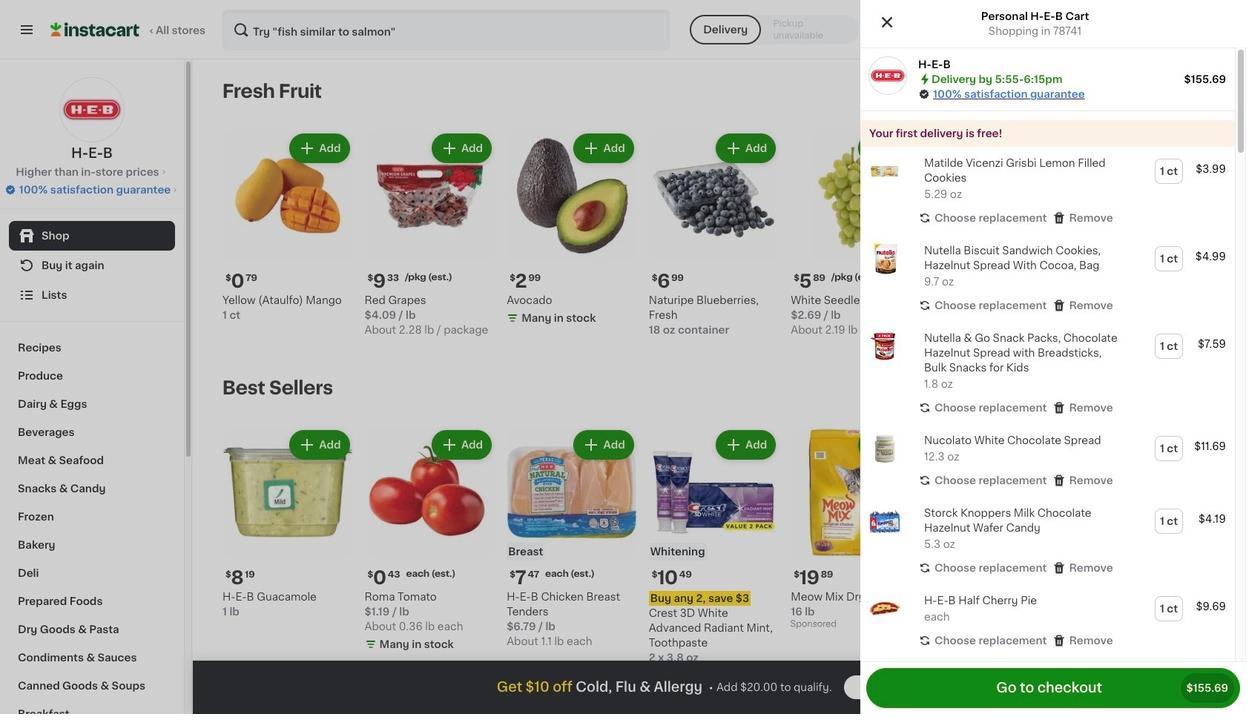Task type: locate. For each thing, give the bounding box(es) containing it.
storck knoppers milk chocolate hazelnut wafer candy image
[[870, 506, 901, 537]]

0 vertical spatial sponsored image
[[791, 620, 836, 629]]

1 item carousel region from the top
[[223, 77, 1206, 362]]

1 vertical spatial sponsored image
[[649, 698, 694, 706]]

main content
[[193, 59, 1247, 715]]

matilde vicenzi grisbì lemon filled cookies image
[[870, 156, 901, 187]]

1 vertical spatial item carousel region
[[223, 374, 1206, 715]]

0 vertical spatial item carousel region
[[223, 77, 1206, 362]]

None search field
[[222, 9, 671, 50]]

sponsored image
[[791, 620, 836, 629], [649, 698, 694, 706]]

item carousel region
[[223, 77, 1206, 362], [223, 374, 1206, 715]]

1 product group from the top
[[861, 147, 1236, 235]]

$5.89 per package (estimated) element
[[791, 267, 922, 293]]

service type group
[[690, 15, 860, 45]]

$0.43 each (estimated) element
[[365, 564, 495, 590]]

$7.47 each (estimated) element
[[507, 564, 637, 590]]

product group
[[223, 131, 353, 322], [365, 131, 495, 337], [507, 131, 637, 328], [649, 131, 779, 337], [791, 131, 922, 337], [933, 131, 1064, 311], [1076, 131, 1206, 322], [223, 427, 353, 619], [365, 427, 495, 655], [507, 427, 637, 649], [649, 427, 779, 710], [791, 427, 922, 633], [933, 427, 1064, 655], [1076, 427, 1206, 670]]

1 horizontal spatial sponsored image
[[791, 620, 836, 629]]

h e b image
[[870, 57, 907, 94]]

h-e-b logo image
[[59, 77, 125, 142]]

$9.33 per package (estimated) element
[[365, 267, 495, 293]]

product group
[[861, 147, 1236, 235], [861, 235, 1236, 322], [861, 322, 1236, 424], [861, 424, 1236, 497], [861, 497, 1236, 585], [861, 585, 1236, 658], [861, 658, 1236, 715]]

instacart logo image
[[50, 21, 140, 39]]



Task type: vqa. For each thing, say whether or not it's contained in the screenshot.
first product group from the bottom of the page
yes



Task type: describe. For each thing, give the bounding box(es) containing it.
2 item carousel region from the top
[[223, 374, 1206, 715]]

nutella & go snack packs, chocolate hazelnut spread with breadsticks, bulk snacks for kids image
[[870, 331, 901, 362]]

2 product group from the top
[[861, 235, 1236, 322]]

treatment tracker modal dialog
[[193, 661, 1247, 715]]

5 product group from the top
[[861, 497, 1236, 585]]

4 product group from the top
[[861, 424, 1236, 497]]

h-e-b half cherry pie image
[[870, 594, 901, 625]]

6 product group from the top
[[861, 585, 1236, 658]]

nucolato white chocolate spread image
[[870, 433, 901, 465]]

0 horizontal spatial sponsored image
[[649, 698, 694, 706]]

3 product group from the top
[[861, 322, 1236, 424]]

7 product group from the top
[[861, 658, 1236, 715]]

nutella biscuit sandwich cookies, hazelnut spread with cocoa, bag image
[[870, 243, 901, 275]]

get $10 off cold, flu & allergy region
[[193, 661, 1247, 715]]



